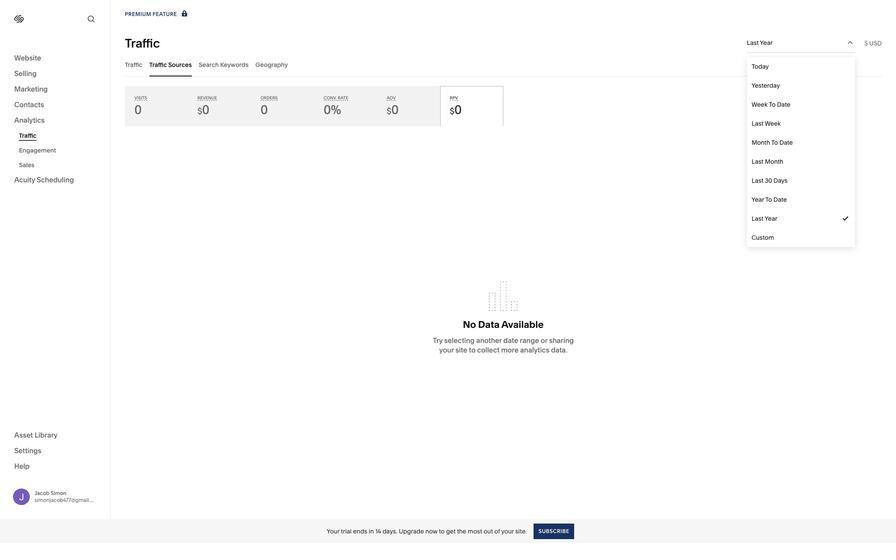 Task type: locate. For each thing, give the bounding box(es) containing it.
last up last 30 days
[[752, 158, 764, 166]]

your
[[327, 528, 340, 535]]

rpv
[[450, 96, 458, 100]]

asset library
[[14, 431, 58, 439]]

site.
[[516, 528, 527, 535]]

$ for revenue
[[198, 106, 202, 116]]

help link
[[14, 461, 30, 471]]

$ 0 for revenue
[[198, 102, 210, 117]]

date
[[504, 336, 519, 345]]

$ usd
[[865, 39, 882, 47]]

$ 0 for rpv
[[450, 102, 462, 117]]

data
[[478, 319, 500, 331]]

last year up custom
[[752, 215, 778, 223]]

traffic sources
[[149, 61, 192, 69]]

your
[[440, 346, 454, 354], [502, 528, 514, 535]]

sources
[[168, 61, 192, 69]]

week down yesterday
[[752, 101, 768, 109]]

$ 0 down aov
[[387, 102, 399, 117]]

aov
[[387, 96, 396, 100]]

1 vertical spatial date
[[780, 139, 793, 147]]

range
[[520, 336, 539, 345]]

year down year to date
[[765, 215, 778, 223]]

$ 0 down rpv
[[450, 102, 462, 117]]

date
[[778, 101, 791, 109], [780, 139, 793, 147], [774, 196, 787, 204]]

1 0 from the left
[[134, 102, 142, 117]]

2 vertical spatial date
[[774, 196, 787, 204]]

settings
[[14, 446, 41, 455]]

2 0 from the left
[[202, 102, 210, 117]]

2 horizontal spatial $ 0
[[450, 102, 462, 117]]

last year
[[747, 39, 773, 47], [752, 215, 778, 223]]

premium
[[125, 11, 151, 17]]

sharing
[[549, 336, 574, 345]]

last week
[[752, 120, 781, 128]]

5 0 from the left
[[455, 102, 462, 117]]

0 vertical spatial to
[[469, 346, 476, 354]]

2 vertical spatial year
[[765, 215, 778, 223]]

of
[[495, 528, 500, 535]]

to down 30 at the top
[[766, 196, 773, 204]]

simonjacob477@gmail.com
[[34, 497, 101, 504]]

your trial ends in 14 days. upgrade now to get the most out of your site.
[[327, 528, 527, 535]]

in
[[369, 528, 374, 535]]

your right of
[[502, 528, 514, 535]]

orders 0
[[261, 96, 278, 117]]

subscribe button
[[534, 524, 574, 539]]

$ down rpv
[[450, 106, 455, 116]]

traffic
[[125, 36, 160, 50], [125, 61, 142, 69], [149, 61, 167, 69], [19, 132, 37, 140]]

last month
[[752, 158, 784, 166]]

your down try in the left of the page
[[440, 346, 454, 354]]

website link
[[14, 53, 96, 64]]

year
[[760, 39, 773, 47], [752, 196, 765, 204], [765, 215, 778, 223]]

1 vertical spatial week
[[765, 120, 781, 128]]

1 horizontal spatial to
[[469, 346, 476, 354]]

last year up today
[[747, 39, 773, 47]]

week up 'month to date' on the right
[[765, 120, 781, 128]]

revenue
[[198, 96, 217, 100]]

to up last month
[[772, 139, 778, 147]]

to right "site"
[[469, 346, 476, 354]]

3 0 from the left
[[261, 102, 268, 117]]

$ 0
[[198, 102, 210, 117], [387, 102, 399, 117], [450, 102, 462, 117]]

date up last month
[[780, 139, 793, 147]]

to
[[469, 346, 476, 354], [439, 528, 445, 535]]

$ 0 down the "revenue"
[[198, 102, 210, 117]]

2 $ 0 from the left
[[387, 102, 399, 117]]

custom
[[752, 234, 775, 242]]

0 for revenue
[[202, 102, 210, 117]]

rate
[[338, 96, 348, 100]]

to up last week at the top right of the page
[[769, 101, 776, 109]]

date up last week at the top right of the page
[[778, 101, 791, 109]]

0
[[134, 102, 142, 117], [202, 102, 210, 117], [261, 102, 268, 117], [392, 102, 399, 117], [455, 102, 462, 117]]

2 vertical spatial to
[[766, 196, 773, 204]]

0 down rpv
[[455, 102, 462, 117]]

0 horizontal spatial to
[[439, 528, 445, 535]]

date for month to date
[[780, 139, 793, 147]]

tab list containing traffic
[[125, 53, 882, 77]]

contacts link
[[14, 100, 96, 110]]

0 down visits
[[134, 102, 142, 117]]

0 horizontal spatial $ 0
[[198, 102, 210, 117]]

no
[[463, 319, 476, 331]]

year up today
[[760, 39, 773, 47]]

ends
[[353, 528, 367, 535]]

month down last week at the top right of the page
[[752, 139, 771, 147]]

last 30 days
[[752, 177, 788, 185]]

0 for aov
[[392, 102, 399, 117]]

3 $ 0 from the left
[[450, 102, 462, 117]]

0 vertical spatial last year
[[747, 39, 773, 47]]

last year inside last year button
[[747, 39, 773, 47]]

visits 0
[[134, 96, 147, 117]]

0 down the "revenue"
[[202, 102, 210, 117]]

4 0 from the left
[[392, 102, 399, 117]]

scheduling
[[37, 176, 74, 184]]

search
[[199, 61, 219, 69]]

more
[[501, 346, 519, 354]]

tab list
[[125, 53, 882, 77]]

0 vertical spatial your
[[440, 346, 454, 354]]

0 down orders
[[261, 102, 268, 117]]

1 $ 0 from the left
[[198, 102, 210, 117]]

date down days
[[774, 196, 787, 204]]

simon
[[51, 490, 66, 497]]

last up today
[[747, 39, 759, 47]]

marketing link
[[14, 84, 96, 95]]

analytics
[[14, 116, 45, 125]]

library
[[35, 431, 58, 439]]

data.
[[551, 346, 568, 354]]

1 horizontal spatial $ 0
[[387, 102, 399, 117]]

selecting
[[445, 336, 475, 345]]

1 vertical spatial to
[[439, 528, 445, 535]]

now
[[426, 528, 438, 535]]

$ for rpv
[[450, 106, 455, 116]]

traffic button
[[125, 53, 142, 77]]

$ down aov
[[387, 106, 392, 116]]

0 horizontal spatial your
[[440, 346, 454, 354]]

get
[[446, 528, 456, 535]]

year down last 30 days
[[752, 196, 765, 204]]

today
[[752, 63, 769, 70]]

0 down aov
[[392, 102, 399, 117]]

month down 'month to date' on the right
[[765, 158, 784, 166]]

1 vertical spatial to
[[772, 139, 778, 147]]

traffic up traffic button
[[125, 36, 160, 50]]

to left get
[[439, 528, 445, 535]]

settings link
[[14, 446, 96, 456]]

to
[[769, 101, 776, 109], [772, 139, 778, 147], [766, 196, 773, 204]]

jacob
[[34, 490, 49, 497]]

1 vertical spatial your
[[502, 528, 514, 535]]

0%
[[324, 102, 341, 117]]

month
[[752, 139, 771, 147], [765, 158, 784, 166]]

selling
[[14, 69, 37, 78]]

traffic left sources
[[149, 61, 167, 69]]

last
[[747, 39, 759, 47], [752, 120, 764, 128], [752, 158, 764, 166], [752, 177, 764, 185], [752, 215, 764, 223]]

last year button
[[747, 33, 855, 52]]

0 vertical spatial year
[[760, 39, 773, 47]]

analytics link
[[14, 115, 96, 126]]

traffic up visits
[[125, 61, 142, 69]]

$
[[865, 39, 868, 47], [198, 106, 202, 116], [387, 106, 392, 116], [450, 106, 455, 116]]

selling link
[[14, 69, 96, 79]]

week to date
[[752, 101, 791, 109]]

0 vertical spatial to
[[769, 101, 776, 109]]

1 horizontal spatial your
[[502, 528, 514, 535]]

$ down the "revenue"
[[198, 106, 202, 116]]

to for year
[[766, 196, 773, 204]]

traffic sources button
[[149, 53, 192, 77]]

help
[[14, 462, 30, 471]]

0 vertical spatial date
[[778, 101, 791, 109]]

$ for aov
[[387, 106, 392, 116]]



Task type: describe. For each thing, give the bounding box(es) containing it.
last left 30 at the top
[[752, 177, 764, 185]]

last inside last year button
[[747, 39, 759, 47]]

premium feature
[[125, 11, 177, 17]]

site
[[456, 346, 468, 354]]

traffic inside button
[[149, 61, 167, 69]]

trial
[[341, 528, 352, 535]]

search keywords button
[[199, 53, 249, 77]]

keywords
[[220, 61, 249, 69]]

engagement
[[19, 147, 56, 154]]

14
[[376, 528, 381, 535]]

your inside try selecting another date range or sharing your site to collect more analytics data.
[[440, 346, 454, 354]]

out
[[484, 528, 493, 535]]

last up custom
[[752, 215, 764, 223]]

traffic down analytics
[[19, 132, 37, 140]]

search keywords
[[199, 61, 249, 69]]

engagement link
[[19, 143, 101, 158]]

30
[[765, 177, 773, 185]]

date for year to date
[[774, 196, 787, 204]]

month to date
[[752, 139, 793, 147]]

usd
[[870, 39, 882, 47]]

0 for rpv
[[455, 102, 462, 117]]

collect
[[477, 346, 500, 354]]

1 vertical spatial last year
[[752, 215, 778, 223]]

visits
[[134, 96, 147, 100]]

acuity scheduling link
[[14, 175, 96, 185]]

sales link
[[19, 158, 101, 172]]

feature
[[153, 11, 177, 17]]

acuity
[[14, 176, 35, 184]]

0 inside visits 0
[[134, 102, 142, 117]]

the
[[457, 528, 467, 535]]

geography button
[[256, 53, 288, 77]]

asset
[[14, 431, 33, 439]]

last down week to date
[[752, 120, 764, 128]]

to inside try selecting another date range or sharing your site to collect more analytics data.
[[469, 346, 476, 354]]

$ 0 for aov
[[387, 102, 399, 117]]

0 vertical spatial week
[[752, 101, 768, 109]]

$ left the usd at the top right of the page
[[865, 39, 868, 47]]

year inside button
[[760, 39, 773, 47]]

or
[[541, 336, 548, 345]]

yesterday
[[752, 82, 780, 89]]

most
[[468, 528, 482, 535]]

1 vertical spatial year
[[752, 196, 765, 204]]

no data available
[[463, 319, 544, 331]]

conv. rate 0%
[[324, 96, 348, 117]]

conv.
[[324, 96, 337, 100]]

1 vertical spatial month
[[765, 158, 784, 166]]

another
[[477, 336, 502, 345]]

orders
[[261, 96, 278, 100]]

website
[[14, 54, 41, 62]]

days
[[774, 177, 788, 185]]

days.
[[383, 528, 398, 535]]

subscribe
[[539, 528, 570, 535]]

date for week to date
[[778, 101, 791, 109]]

to for week
[[769, 101, 776, 109]]

try selecting another date range or sharing your site to collect more analytics data.
[[433, 336, 574, 354]]

contacts
[[14, 100, 44, 109]]

to for month
[[772, 139, 778, 147]]

marketing
[[14, 85, 48, 93]]

premium feature button
[[125, 10, 189, 19]]

analytics
[[520, 346, 550, 354]]

acuity scheduling
[[14, 176, 74, 184]]

geography
[[256, 61, 288, 69]]

upgrade
[[399, 528, 424, 535]]

traffic link
[[19, 128, 101, 143]]

sales
[[19, 161, 34, 169]]

asset library link
[[14, 430, 96, 441]]

jacob simon simonjacob477@gmail.com
[[34, 490, 101, 504]]

year to date
[[752, 196, 787, 204]]

0 vertical spatial month
[[752, 139, 771, 147]]

0 inside "orders 0"
[[261, 102, 268, 117]]

try
[[433, 336, 443, 345]]

available
[[502, 319, 544, 331]]



Task type: vqa. For each thing, say whether or not it's contained in the screenshot.
Year
yes



